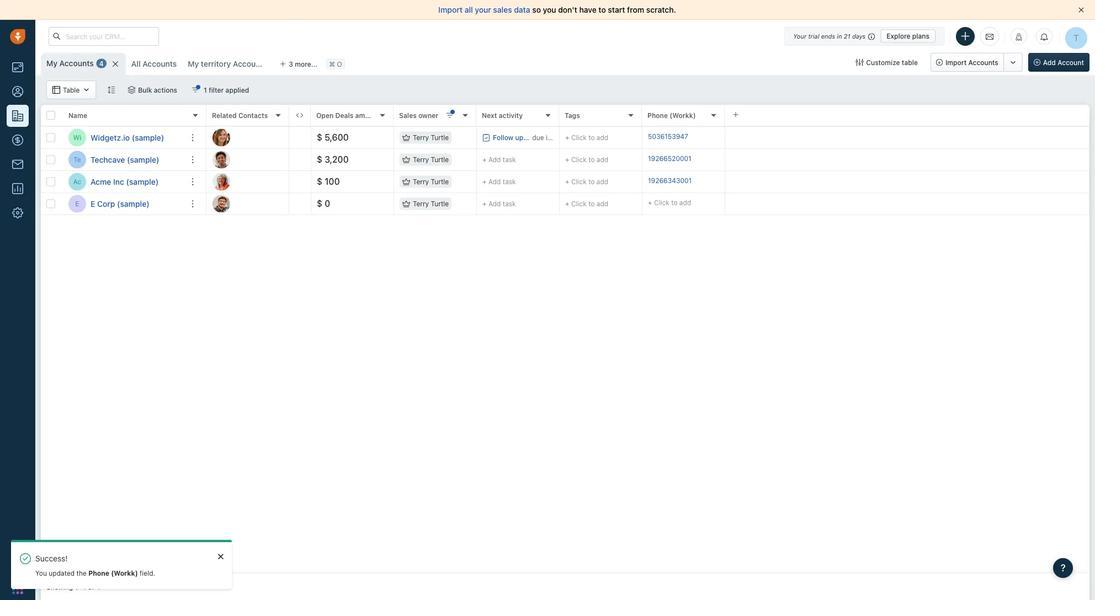 Task type: locate. For each thing, give the bounding box(es) containing it.
press space to select this row. row containing $ 0
[[206, 193, 1090, 215]]

1 filter applied
[[204, 86, 249, 94]]

accounts up table
[[59, 59, 94, 68]]

5,600
[[325, 132, 349, 143]]

3 + add task from the top
[[483, 200, 516, 208]]

container_wx8msf4aqz5i3rn1 image for 1 filter applied 'button'
[[192, 86, 199, 94]]

e
[[91, 199, 95, 208], [75, 200, 79, 208]]

container_wx8msf4aqz5i3rn1 image
[[52, 86, 60, 94], [82, 86, 90, 94], [403, 134, 410, 142], [483, 134, 490, 142], [403, 156, 410, 164], [403, 200, 410, 208]]

add inside 'button'
[[1043, 59, 1056, 66]]

+ click to add for 100
[[565, 178, 609, 186]]

(workk)
[[670, 111, 696, 119], [111, 570, 138, 578]]

terry turtle for $ 100
[[413, 178, 449, 186]]

1 task from the top
[[503, 156, 516, 164]]

bulk actions button
[[121, 81, 184, 99]]

in
[[837, 33, 842, 40], [546, 134, 552, 142]]

$ left the '100'
[[317, 176, 322, 187]]

4 terry from the top
[[413, 200, 429, 208]]

import accounts
[[946, 59, 999, 66]]

5036153947 link
[[648, 132, 688, 144]]

1 vertical spatial phone
[[88, 570, 109, 578]]

turtle for $ 100
[[431, 178, 449, 186]]

my accounts link
[[46, 58, 94, 69]]

$ for $ 100
[[317, 176, 322, 187]]

$ 5,600
[[317, 132, 349, 143]]

2 row group from the left
[[206, 127, 1090, 215]]

2 $ from the top
[[317, 154, 322, 165]]

$ for $ 0
[[317, 199, 322, 209]]

in left 21
[[837, 33, 842, 40]]

1 horizontal spatial e
[[91, 199, 95, 208]]

customize table
[[866, 59, 918, 66]]

4 right the of
[[96, 584, 100, 591]]

phone up the of
[[88, 570, 109, 578]]

your trial ends in 21 days
[[793, 33, 866, 40]]

2 task from the top
[[503, 178, 516, 186]]

wi
[[73, 134, 81, 142]]

3,200
[[325, 154, 349, 165]]

$ 100
[[317, 176, 340, 187]]

4 down search your crm... text box
[[99, 60, 104, 67]]

container_wx8msf4aqz5i3rn1 image inside 1 filter applied 'button'
[[192, 86, 199, 94]]

my left territory
[[188, 59, 199, 68]]

1 horizontal spatial import
[[946, 59, 967, 66]]

0 vertical spatial (workk)
[[670, 111, 696, 119]]

related
[[212, 111, 237, 119]]

to
[[599, 5, 606, 14], [589, 134, 595, 142], [589, 156, 595, 164], [589, 178, 595, 186], [671, 199, 678, 207], [589, 200, 595, 208]]

3 task from the top
[[503, 200, 516, 208]]

import accounts button
[[931, 53, 1004, 72]]

0 horizontal spatial in
[[546, 134, 552, 142]]

accounts down send email "image"
[[969, 59, 999, 66]]

0 vertical spatial 4
[[99, 60, 104, 67]]

my for my territory accounts
[[188, 59, 199, 68]]

j image up the s image
[[213, 129, 230, 147]]

grid
[[41, 104, 1090, 574]]

1 horizontal spatial (workk)
[[670, 111, 696, 119]]

e corp (sample) link
[[91, 198, 149, 210]]

terry turtle for $ 5,600
[[413, 134, 449, 142]]

$ left 5,600
[[317, 132, 322, 143]]

you updated the phone (workk) field.
[[35, 570, 155, 578]]

widgetz.io
[[91, 133, 130, 142]]

(sample) down the widgetz.io (sample) link
[[127, 155, 159, 164]]

(sample) inside 'link'
[[117, 199, 149, 208]]

widgetz.io (sample)
[[91, 133, 164, 142]]

te
[[74, 156, 81, 164]]

trial
[[809, 33, 820, 40]]

4 turtle from the top
[[431, 200, 449, 208]]

press space to select this row. row down 19266520001 link
[[206, 171, 1090, 193]]

import inside import accounts button
[[946, 59, 967, 66]]

2 j image from the top
[[213, 195, 230, 213]]

1 vertical spatial in
[[546, 134, 552, 142]]

1 vertical spatial + add task
[[483, 178, 516, 186]]

press space to select this row. row up e corp (sample)
[[41, 171, 206, 193]]

container_wx8msf4aqz5i3rn1 image for customize table button
[[856, 59, 864, 66]]

my
[[46, 59, 57, 68], [188, 59, 199, 68]]

task
[[503, 156, 516, 164], [503, 178, 516, 186], [503, 200, 516, 208]]

row group containing $ 5,600
[[206, 127, 1090, 215]]

4 $ from the top
[[317, 199, 322, 209]]

add for 5,600
[[597, 134, 609, 142]]

customize
[[866, 59, 900, 66]]

press space to select this row. row containing widgetz.io (sample)
[[41, 127, 206, 149]]

1 turtle from the top
[[431, 134, 449, 142]]

bulk actions
[[138, 86, 177, 94]]

2 vertical spatial + add task
[[483, 200, 516, 208]]

3 more... button
[[273, 56, 324, 72]]

j image
[[213, 129, 230, 147], [213, 195, 230, 213]]

press space to select this row. row down acme inc (sample) link
[[41, 193, 206, 215]]

(sample) right the inc
[[126, 177, 159, 186]]

import all your sales data so you don't have to start from scratch.
[[438, 5, 676, 14]]

press space to select this row. row containing e corp (sample)
[[41, 193, 206, 215]]

container_wx8msf4aqz5i3rn1 image inside "bulk actions" button
[[128, 86, 135, 94]]

o
[[337, 60, 342, 68]]

e down 'ac'
[[75, 200, 79, 208]]

3 $ from the top
[[317, 176, 322, 187]]

j image down l icon
[[213, 195, 230, 213]]

press space to select this row. row up the 19266520001
[[206, 127, 1090, 149]]

accounts for all
[[143, 59, 177, 68]]

have
[[579, 5, 597, 14]]

1 j image from the top
[[213, 129, 230, 147]]

s image
[[213, 151, 230, 169]]

0 vertical spatial j image
[[213, 129, 230, 147]]

container_wx8msf4aqz5i3rn1 image
[[856, 59, 864, 66], [128, 86, 135, 94], [192, 86, 199, 94], [403, 178, 410, 186]]

click
[[571, 134, 587, 142], [571, 156, 587, 164], [571, 178, 587, 186], [654, 199, 670, 207], [571, 200, 587, 208]]

2 turtle from the top
[[431, 156, 449, 164]]

2 terry from the top
[[413, 156, 429, 164]]

1 vertical spatial 4
[[96, 584, 100, 591]]

3 terry from the top
[[413, 178, 429, 186]]

phone
[[648, 111, 668, 119], [88, 570, 109, 578]]

e left corp
[[91, 199, 95, 208]]

account
[[1058, 59, 1084, 66]]

1 + add task from the top
[[483, 156, 516, 164]]

e inside 'link'
[[91, 199, 95, 208]]

phone up 5036153947
[[648, 111, 668, 119]]

showing
[[46, 584, 73, 591]]

1 vertical spatial (workk)
[[111, 570, 138, 578]]

container_wx8msf4aqz5i3rn1 image for "bulk actions" button on the top
[[128, 86, 135, 94]]

3 terry turtle from the top
[[413, 178, 449, 186]]

1 horizontal spatial in
[[837, 33, 842, 40]]

4 terry turtle from the top
[[413, 200, 449, 208]]

0 vertical spatial task
[[503, 156, 516, 164]]

press space to select this row. row
[[41, 127, 206, 149], [206, 127, 1090, 149], [41, 149, 206, 171], [206, 149, 1090, 171], [41, 171, 206, 193], [206, 171, 1090, 193], [41, 193, 206, 215], [206, 193, 1090, 215]]

1 horizontal spatial phone
[[648, 111, 668, 119]]

4
[[99, 60, 104, 67], [96, 584, 100, 591]]

applied
[[226, 86, 249, 94]]

due in a day
[[532, 134, 570, 142]]

+ add task
[[483, 156, 516, 164], [483, 178, 516, 186], [483, 200, 516, 208]]

press space to select this row. row up 19266343001
[[206, 149, 1090, 171]]

0 horizontal spatial e
[[75, 200, 79, 208]]

all accounts button
[[126, 53, 182, 75], [131, 59, 177, 68]]

1 terry turtle from the top
[[413, 134, 449, 142]]

1 $ from the top
[[317, 132, 322, 143]]

success!
[[35, 555, 68, 564]]

1 horizontal spatial my
[[188, 59, 199, 68]]

0 vertical spatial + add task
[[483, 156, 516, 164]]

$ 0
[[317, 199, 330, 209]]

terry for 5,600
[[413, 134, 429, 142]]

19266520001 link
[[648, 154, 692, 166]]

acme inc (sample)
[[91, 177, 159, 186]]

0 vertical spatial in
[[837, 33, 842, 40]]

$ left 3,200
[[317, 154, 322, 165]]

row group
[[41, 127, 206, 215], [206, 127, 1090, 215]]

import for import all your sales data so you don't have to start from scratch.
[[438, 5, 463, 14]]

0 horizontal spatial my
[[46, 59, 57, 68]]

container_wx8msf4aqz5i3rn1 image inside customize table button
[[856, 59, 864, 66]]

days
[[852, 33, 866, 40]]

cell
[[289, 127, 311, 149], [725, 127, 1090, 149], [289, 149, 311, 171], [725, 149, 1090, 171], [289, 171, 311, 193], [725, 171, 1090, 193], [289, 193, 311, 215], [725, 193, 1090, 215]]

click for $ 0
[[571, 200, 587, 208]]

+
[[565, 134, 570, 142], [565, 156, 570, 164], [483, 156, 487, 164], [565, 178, 570, 186], [483, 178, 487, 186], [648, 199, 652, 207], [565, 200, 570, 208], [483, 200, 487, 208]]

so
[[532, 5, 541, 14]]

2 + add task from the top
[[483, 178, 516, 186]]

1 row group from the left
[[41, 127, 206, 215]]

1 vertical spatial import
[[946, 59, 967, 66]]

in left a
[[546, 134, 552, 142]]

0 horizontal spatial import
[[438, 5, 463, 14]]

(workk) up 5036153947
[[670, 111, 696, 119]]

my up table dropdown button
[[46, 59, 57, 68]]

0 vertical spatial import
[[438, 5, 463, 14]]

+ click to add for 3,200
[[565, 156, 609, 164]]

3 turtle from the top
[[431, 178, 449, 186]]

2 vertical spatial task
[[503, 200, 516, 208]]

explore plans link
[[881, 30, 936, 43]]

$ left 0
[[317, 199, 322, 209]]

all
[[131, 59, 141, 68]]

explore
[[887, 32, 911, 40]]

techcave (sample)
[[91, 155, 159, 164]]

+ add task for $ 100
[[483, 178, 516, 186]]

freshworks switcher image
[[12, 584, 23, 595]]

to for 3,200
[[589, 156, 595, 164]]

press space to select this row. row containing $ 100
[[206, 171, 1090, 193]]

phone image
[[12, 559, 23, 570]]

1–4
[[75, 584, 86, 591]]

widgetz.io (sample) link
[[91, 132, 164, 143]]

open
[[316, 111, 334, 119]]

click for $ 100
[[571, 178, 587, 186]]

(sample) down acme inc (sample) link
[[117, 199, 149, 208]]

showing 1–4 of 4
[[46, 584, 100, 591]]

accounts inside button
[[969, 59, 999, 66]]

what's new image
[[1015, 33, 1023, 41]]

plans
[[913, 32, 930, 40]]

press space to select this row. row up techcave (sample)
[[41, 127, 206, 149]]

0 vertical spatial phone
[[648, 111, 668, 119]]

1
[[204, 86, 207, 94]]

import
[[438, 5, 463, 14], [946, 59, 967, 66]]

1 terry from the top
[[413, 134, 429, 142]]

turtle for $ 0
[[431, 200, 449, 208]]

techcave
[[91, 155, 125, 164]]

2 terry turtle from the top
[[413, 156, 449, 164]]

3 more...
[[289, 60, 318, 68]]

1 vertical spatial j image
[[213, 195, 230, 213]]

add
[[597, 134, 609, 142], [597, 156, 609, 164], [597, 178, 609, 186], [680, 199, 691, 207], [597, 200, 609, 208]]

press space to select this row. row down 19266343001 link
[[206, 193, 1090, 215]]

add for $ 0
[[489, 200, 501, 208]]

add for 3,200
[[597, 156, 609, 164]]

1 vertical spatial task
[[503, 178, 516, 186]]

press space to select this row. row up acme inc (sample)
[[41, 149, 206, 171]]

terry
[[413, 134, 429, 142], [413, 156, 429, 164], [413, 178, 429, 186], [413, 200, 429, 208]]

ends
[[821, 33, 835, 40]]

(workk) left field.
[[111, 570, 138, 578]]

accounts right all
[[143, 59, 177, 68]]



Task type: describe. For each thing, give the bounding box(es) containing it.
name
[[68, 111, 87, 119]]

style_myh0__igzzd8unmi image
[[107, 86, 115, 94]]

inc
[[113, 177, 124, 186]]

amount
[[355, 111, 380, 119]]

you
[[543, 5, 556, 14]]

task for $ 3,200
[[503, 156, 516, 164]]

j image for $ 0
[[213, 195, 230, 213]]

sales
[[399, 111, 417, 119]]

add for $ 3,200
[[489, 156, 501, 164]]

your
[[475, 5, 491, 14]]

accounts for import
[[969, 59, 999, 66]]

start
[[608, 5, 625, 14]]

a
[[553, 134, 557, 142]]

close image
[[1079, 7, 1084, 13]]

accounts for my
[[59, 59, 94, 68]]

add account
[[1043, 59, 1084, 66]]

add for $ 100
[[489, 178, 501, 186]]

terry turtle for $ 0
[[413, 200, 449, 208]]

phone element
[[7, 553, 29, 575]]

next
[[482, 111, 497, 119]]

press space to select this row. row containing techcave (sample)
[[41, 149, 206, 171]]

press space to select this row. row containing $ 5,600
[[206, 127, 1090, 149]]

1 filter applied button
[[184, 81, 256, 99]]

grid containing $ 5,600
[[41, 104, 1090, 574]]

turtle for $ 5,600
[[431, 134, 449, 142]]

phone inside grid
[[648, 111, 668, 119]]

press space to select this row. row containing acme inc (sample)
[[41, 171, 206, 193]]

19266343001
[[648, 177, 692, 185]]

explore plans
[[887, 32, 930, 40]]

more...
[[295, 60, 318, 68]]

from
[[627, 5, 644, 14]]

add for 0
[[597, 200, 609, 208]]

task for $ 100
[[503, 178, 516, 186]]

terry turtle for $ 3,200
[[413, 156, 449, 164]]

related contacts
[[212, 111, 268, 119]]

to for 5,600
[[589, 134, 595, 142]]

of
[[88, 584, 94, 591]]

close image
[[218, 554, 224, 560]]

0 horizontal spatial (workk)
[[111, 570, 138, 578]]

terry for 3,200
[[413, 156, 429, 164]]

accounts up applied
[[233, 59, 267, 68]]

to for 0
[[589, 200, 595, 208]]

corp
[[97, 199, 115, 208]]

to for 100
[[589, 178, 595, 186]]

don't
[[558, 5, 577, 14]]

name column header
[[63, 105, 206, 127]]

$ for $ 3,200
[[317, 154, 322, 165]]

import all your sales data link
[[438, 5, 532, 14]]

table
[[902, 59, 918, 66]]

⌘ o
[[329, 60, 342, 68]]

scratch.
[[646, 5, 676, 14]]

customize table button
[[849, 53, 925, 72]]

all
[[465, 5, 473, 14]]

acme inc (sample) link
[[91, 176, 159, 187]]

terry for 100
[[413, 178, 429, 186]]

19266520001
[[648, 155, 692, 163]]

next activity
[[482, 111, 523, 119]]

in inside press space to select this row. row
[[546, 134, 552, 142]]

100
[[325, 176, 340, 187]]

$ 3,200
[[317, 154, 349, 165]]

Search your CRM... text field
[[49, 27, 159, 46]]

e for e
[[75, 200, 79, 208]]

tags
[[565, 111, 580, 119]]

+ add task for $ 3,200
[[483, 156, 516, 164]]

terry for 0
[[413, 200, 429, 208]]

+ click to add for 5,600
[[565, 134, 609, 142]]

due
[[532, 134, 544, 142]]

+ click to add for 0
[[565, 200, 609, 208]]

(sample) down the name column header
[[132, 133, 164, 142]]

row group containing widgetz.io (sample)
[[41, 127, 206, 215]]

add account button
[[1029, 53, 1090, 72]]

click for $ 5,600
[[571, 134, 587, 142]]

3
[[289, 60, 293, 68]]

0
[[325, 199, 330, 209]]

bulk
[[138, 86, 152, 94]]

task for $ 0
[[503, 200, 516, 208]]

press space to select this row. row containing $ 3,200
[[206, 149, 1090, 171]]

e for e corp (sample)
[[91, 199, 95, 208]]

phone (workk)
[[648, 111, 696, 119]]

send email image
[[986, 32, 994, 41]]

territory
[[201, 59, 231, 68]]

contacts
[[238, 111, 268, 119]]

my territory accounts
[[188, 59, 267, 68]]

import for import accounts
[[946, 59, 967, 66]]

deals
[[335, 111, 354, 119]]

l image
[[213, 173, 230, 191]]

name row
[[41, 105, 206, 127]]

activity
[[499, 111, 523, 119]]

data
[[514, 5, 530, 14]]

click for $ 3,200
[[571, 156, 587, 164]]

acme
[[91, 177, 111, 186]]

open deals amount
[[316, 111, 380, 119]]

the
[[76, 570, 87, 578]]

5036153947
[[648, 133, 688, 140]]

+ add task for $ 0
[[483, 200, 516, 208]]

filter
[[209, 86, 224, 94]]

$ for $ 5,600
[[317, 132, 322, 143]]

my for my accounts 4
[[46, 59, 57, 68]]

actions
[[154, 86, 177, 94]]

all accounts
[[131, 59, 177, 68]]

techcave (sample) link
[[91, 154, 159, 165]]

add for 100
[[597, 178, 609, 186]]

you
[[35, 570, 47, 578]]

table
[[63, 86, 80, 94]]

⌘
[[329, 60, 335, 68]]

field.
[[140, 570, 155, 578]]

4 inside my accounts 4
[[99, 60, 104, 67]]

0 horizontal spatial phone
[[88, 570, 109, 578]]

turtle for $ 3,200
[[431, 156, 449, 164]]

sales owner
[[399, 111, 439, 119]]

ac
[[73, 178, 81, 186]]

21
[[844, 33, 851, 40]]

owner
[[419, 111, 439, 119]]

19266343001 link
[[648, 176, 692, 188]]

import accounts group
[[931, 53, 1023, 72]]

my accounts 4
[[46, 59, 104, 68]]

your
[[793, 33, 807, 40]]

j image for $ 5,600
[[213, 129, 230, 147]]

sales
[[493, 5, 512, 14]]



Task type: vqa. For each thing, say whether or not it's contained in the screenshot.
leads
no



